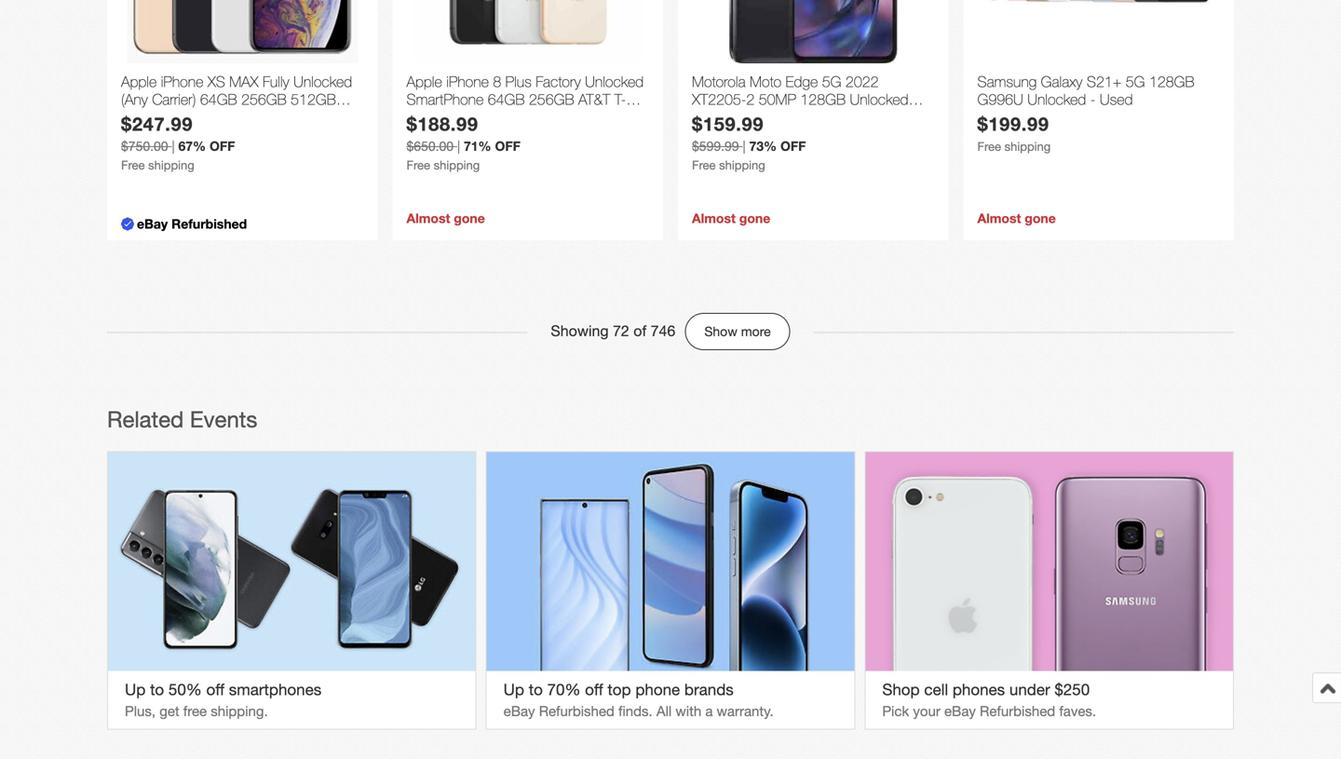 Task type: vqa. For each thing, say whether or not it's contained in the screenshot.
ebay in the The Up To 70% Off Top Phone Brands Ebay Refurbished Finds. All With A Warranty.
yes



Task type: describe. For each thing, give the bounding box(es) containing it.
$199.99
[[978, 113, 1050, 135]]

shipping for $159.99
[[719, 158, 766, 173]]

related events
[[107, 406, 257, 432]]

max
[[229, 73, 259, 90]]

show more button
[[685, 313, 791, 350]]

3 gone from the left
[[1025, 211, 1056, 226]]

2022
[[846, 73, 879, 90]]

top
[[608, 681, 631, 699]]

moto
[[750, 73, 782, 90]]

events
[[190, 406, 257, 432]]

related
[[107, 406, 184, 432]]

71%
[[464, 139, 492, 154]]

t-
[[615, 91, 626, 108]]

256gb inside apple iphone xs max fully unlocked (any carrier) 64gb 256gb 512gb good
[[241, 91, 287, 108]]

show
[[705, 324, 738, 339]]

brands
[[685, 681, 734, 699]]

$247.99 $750.00 | 67% off free shipping
[[121, 113, 235, 173]]

$159.99
[[692, 113, 764, 135]]

show more
[[705, 324, 771, 339]]

8
[[493, 73, 501, 90]]

showing 72 of 746
[[551, 322, 676, 340]]

64gb inside apple iphone xs max fully unlocked (any carrier) 64gb 256gb 512gb good
[[200, 91, 237, 108]]

phones
[[953, 681, 1005, 699]]

50mp
[[759, 91, 797, 108]]

showing
[[551, 322, 609, 340]]

your
[[913, 703, 941, 719]]

50%
[[169, 681, 202, 699]]

| for $159.99
[[743, 139, 746, 154]]

$250
[[1055, 681, 1090, 699]]

up to 50% off smartphones plus, get free shipping.
[[125, 681, 322, 719]]

apple iphone 8 plus factory unlocked smartphone 64gb 256gb at&t t- mobile verizon
[[407, 73, 644, 126]]

shipping inside samsung galaxy s21+ 5g 128gb g996u unlocked - used $199.99 free shipping
[[1005, 139, 1051, 154]]

smartphones
[[229, 681, 322, 699]]

67%
[[178, 139, 206, 154]]

cell
[[925, 681, 949, 699]]

3 almost gone from the left
[[978, 211, 1056, 226]]

$599.99
[[692, 139, 739, 154]]

samsung galaxy s21+ 5g 128gb g996u unlocked - used $199.99 free shipping
[[978, 73, 1195, 154]]

unlocked inside samsung galaxy s21+ 5g 128gb g996u unlocked - used $199.99 free shipping
[[1028, 91, 1087, 108]]

128gb inside samsung galaxy s21+ 5g 128gb g996u unlocked - used $199.99 free shipping
[[1150, 73, 1195, 90]]

free
[[183, 703, 207, 719]]

256gb inside apple iphone 8 plus factory unlocked smartphone 64gb 256gb at&t t- mobile verizon
[[529, 91, 574, 108]]

$247.99
[[121, 113, 193, 135]]

verizon
[[452, 108, 496, 126]]

to for 70%
[[529, 681, 543, 699]]

almost gone for $159.99
[[692, 211, 771, 226]]

gone for $188.99
[[454, 211, 485, 226]]

unlocked inside motorola moto edge 5g 2022 xt2205-2 50mp 128gb unlocked (at&t/t-mobile/verizon)
[[850, 91, 909, 108]]

| for $247.99
[[172, 139, 175, 154]]

5g for unlocked
[[822, 73, 842, 90]]

mobile
[[407, 108, 448, 126]]

phone
[[636, 681, 680, 699]]

apple for $188.99
[[407, 73, 442, 90]]

0 horizontal spatial refurbished
[[172, 216, 247, 232]]

under
[[1010, 681, 1051, 699]]

motorola moto edge 5g 2022 xt2205-2 50mp 128gb unlocked (at&t/t-mobile/verizon) link
[[692, 73, 935, 126]]

unlocked inside apple iphone xs max fully unlocked (any carrier) 64gb 256gb 512gb good
[[294, 73, 352, 90]]

70%
[[547, 681, 581, 699]]

free for $247.99
[[121, 158, 145, 173]]

mobile/verizon)
[[744, 108, 838, 126]]

(any
[[121, 91, 148, 108]]

$159.99 $599.99 | 73% off free shipping
[[692, 113, 806, 173]]

746
[[651, 322, 676, 340]]

more
[[741, 324, 771, 339]]

up for up to 70% off top phone brands
[[504, 681, 525, 699]]

apple iphone xs max fully unlocked (any carrier) 64gb 256gb 512gb good
[[121, 73, 352, 126]]

s21+
[[1087, 73, 1122, 90]]

all
[[657, 703, 672, 719]]

used
[[1100, 91, 1133, 108]]

xt2205-
[[692, 91, 747, 108]]

motorola
[[692, 73, 746, 90]]

plus,
[[125, 703, 156, 719]]

almost for $188.99
[[407, 211, 450, 226]]

iphone for $188.99
[[446, 73, 489, 90]]

(at&t/t-
[[692, 108, 744, 126]]

$750.00
[[121, 139, 168, 154]]

apple iphone 8 plus factory unlocked smartphone 64gb 256gb at&t t- mobile verizon link
[[407, 73, 649, 126]]

64gb inside apple iphone 8 plus factory unlocked smartphone 64gb 256gb at&t t- mobile verizon
[[488, 91, 525, 108]]

get
[[160, 703, 179, 719]]



Task type: locate. For each thing, give the bounding box(es) containing it.
g996u
[[978, 91, 1024, 108]]

256gb down fully
[[241, 91, 287, 108]]

ebay for up
[[504, 703, 535, 719]]

almost
[[407, 211, 450, 226], [692, 211, 736, 226], [978, 211, 1022, 226]]

128gb inside motorola moto edge 5g 2022 xt2205-2 50mp 128gb unlocked (at&t/t-mobile/verizon)
[[801, 91, 846, 108]]

0 horizontal spatial 128gb
[[801, 91, 846, 108]]

almost for $159.99
[[692, 211, 736, 226]]

up for up to 50% off smartphones
[[125, 681, 146, 699]]

|
[[172, 139, 175, 154], [457, 139, 460, 154], [743, 139, 746, 154]]

iphone up the carrier)
[[161, 73, 203, 90]]

to left 70%
[[529, 681, 543, 699]]

shipping inside $188.99 $650.00 | 71% off free shipping
[[434, 158, 480, 173]]

64gb
[[200, 91, 237, 108], [488, 91, 525, 108]]

1 apple from the left
[[121, 73, 157, 90]]

pick
[[883, 703, 910, 719]]

apple up smartphone
[[407, 73, 442, 90]]

5g right edge
[[822, 73, 842, 90]]

1 horizontal spatial iphone
[[446, 73, 489, 90]]

-
[[1091, 91, 1096, 108]]

0 horizontal spatial up
[[125, 681, 146, 699]]

off inside $159.99 $599.99 | 73% off free shipping
[[781, 139, 806, 154]]

1 horizontal spatial to
[[529, 681, 543, 699]]

0 horizontal spatial 5g
[[822, 73, 842, 90]]

shop cell phones under $250 pick your ebay refurbished faves.
[[883, 681, 1097, 719]]

shipping down $199.99
[[1005, 139, 1051, 154]]

refurbished down 70%
[[539, 703, 615, 719]]

gone for $159.99
[[740, 211, 771, 226]]

edge
[[786, 73, 818, 90]]

ebay inside up to 70% off top phone brands ebay refurbished finds. all with a warranty.
[[504, 703, 535, 719]]

2 horizontal spatial |
[[743, 139, 746, 154]]

unlocked up the 512gb
[[294, 73, 352, 90]]

apple inside apple iphone 8 plus factory unlocked smartphone 64gb 256gb at&t t- mobile verizon
[[407, 73, 442, 90]]

128gb
[[1150, 73, 1195, 90], [801, 91, 846, 108]]

free inside $159.99 $599.99 | 73% off free shipping
[[692, 158, 716, 173]]

$650.00
[[407, 139, 454, 154]]

1 | from the left
[[172, 139, 175, 154]]

2 horizontal spatial almost gone
[[978, 211, 1056, 226]]

72
[[613, 322, 630, 340]]

off inside $247.99 $750.00 | 67% off free shipping
[[210, 139, 235, 154]]

ebay
[[137, 216, 168, 232], [504, 703, 535, 719], [945, 703, 976, 719]]

shipping inside $247.99 $750.00 | 67% off free shipping
[[148, 158, 194, 173]]

$188.99 $650.00 | 71% off free shipping
[[407, 113, 521, 173]]

256gb down factory
[[529, 91, 574, 108]]

1 horizontal spatial refurbished
[[539, 703, 615, 719]]

2 iphone from the left
[[446, 73, 489, 90]]

unlocked inside apple iphone 8 plus factory unlocked smartphone 64gb 256gb at&t t- mobile verizon
[[585, 73, 644, 90]]

1 horizontal spatial apple
[[407, 73, 442, 90]]

2 | from the left
[[457, 139, 460, 154]]

5g for $199.99
[[1126, 73, 1146, 90]]

2 almost from the left
[[692, 211, 736, 226]]

refurbished inside up to 70% off top phone brands ebay refurbished finds. all with a warranty.
[[539, 703, 615, 719]]

free down $599.99
[[692, 158, 716, 173]]

2 256gb from the left
[[529, 91, 574, 108]]

finds.
[[619, 703, 653, 719]]

2 horizontal spatial almost
[[978, 211, 1022, 226]]

apple iphone xs max fully unlocked (any carrier) 64gb 256gb 512gb good link
[[121, 73, 364, 126]]

128gb down edge
[[801, 91, 846, 108]]

to for 50%
[[150, 681, 164, 699]]

iphone inside apple iphone 8 plus factory unlocked smartphone 64gb 256gb at&t t- mobile verizon
[[446, 73, 489, 90]]

1 5g from the left
[[822, 73, 842, 90]]

to inside up to 70% off top phone brands ebay refurbished finds. all with a warranty.
[[529, 681, 543, 699]]

up inside up to 50% off smartphones plus, get free shipping.
[[125, 681, 146, 699]]

to inside up to 50% off smartphones plus, get free shipping.
[[150, 681, 164, 699]]

2 horizontal spatial refurbished
[[980, 703, 1056, 719]]

refurbished down under
[[980, 703, 1056, 719]]

samsung galaxy s21+ 5g 128gb g996u unlocked - used link
[[978, 73, 1221, 113]]

1 to from the left
[[150, 681, 164, 699]]

2 gone from the left
[[740, 211, 771, 226]]

| inside $188.99 $650.00 | 71% off free shipping
[[457, 139, 460, 154]]

0 horizontal spatial 256gb
[[241, 91, 287, 108]]

ebay refurbished
[[137, 216, 247, 232]]

0 horizontal spatial ebay
[[137, 216, 168, 232]]

iphone up smartphone
[[446, 73, 489, 90]]

2 up from the left
[[504, 681, 525, 699]]

shipping inside $159.99 $599.99 | 73% off free shipping
[[719, 158, 766, 173]]

5g inside motorola moto edge 5g 2022 xt2205-2 50mp 128gb unlocked (at&t/t-mobile/verizon)
[[822, 73, 842, 90]]

1 horizontal spatial almost
[[692, 211, 736, 226]]

1 iphone from the left
[[161, 73, 203, 90]]

3 | from the left
[[743, 139, 746, 154]]

off right "67%"
[[210, 139, 235, 154]]

free down $650.00
[[407, 158, 430, 173]]

0 horizontal spatial almost gone
[[407, 211, 485, 226]]

off up free
[[206, 681, 225, 699]]

shipping down 73%
[[719, 158, 766, 173]]

ebay for shop
[[945, 703, 976, 719]]

free for $159.99
[[692, 158, 716, 173]]

2 horizontal spatial gone
[[1025, 211, 1056, 226]]

1 horizontal spatial |
[[457, 139, 460, 154]]

unlocked down 2022
[[850, 91, 909, 108]]

off inside $188.99 $650.00 | 71% off free shipping
[[495, 139, 521, 154]]

shipping down "67%"
[[148, 158, 194, 173]]

2 horizontal spatial ebay
[[945, 703, 976, 719]]

shipping
[[1005, 139, 1051, 154], [148, 158, 194, 173], [434, 158, 480, 173], [719, 158, 766, 173]]

motorola moto edge 5g 2022 xt2205-2 50mp 128gb unlocked (at&t/t-mobile/verizon)
[[692, 73, 909, 126]]

0 horizontal spatial apple
[[121, 73, 157, 90]]

factory
[[536, 73, 581, 90]]

smartphone
[[407, 91, 484, 108]]

| inside $159.99 $599.99 | 73% off free shipping
[[743, 139, 746, 154]]

3 almost from the left
[[978, 211, 1022, 226]]

good
[[121, 108, 156, 126]]

shipping for $188.99
[[434, 158, 480, 173]]

off inside up to 70% off top phone brands ebay refurbished finds. all with a warranty.
[[585, 681, 603, 699]]

1 256gb from the left
[[241, 91, 287, 108]]

unlocked down galaxy
[[1028, 91, 1087, 108]]

off inside up to 50% off smartphones plus, get free shipping.
[[206, 681, 225, 699]]

| left 71%
[[457, 139, 460, 154]]

gone
[[454, 211, 485, 226], [740, 211, 771, 226], [1025, 211, 1056, 226]]

refurbished inside shop cell phones under $250 pick your ebay refurbished faves.
[[980, 703, 1056, 719]]

up inside up to 70% off top phone brands ebay refurbished finds. all with a warranty.
[[504, 681, 525, 699]]

shop
[[883, 681, 920, 699]]

1 horizontal spatial almost gone
[[692, 211, 771, 226]]

up
[[125, 681, 146, 699], [504, 681, 525, 699]]

64gb down 8 on the top left of page
[[488, 91, 525, 108]]

| inside $247.99 $750.00 | 67% off free shipping
[[172, 139, 175, 154]]

2 to from the left
[[529, 681, 543, 699]]

2 apple from the left
[[407, 73, 442, 90]]

faves.
[[1060, 703, 1097, 719]]

of
[[634, 322, 647, 340]]

5g
[[822, 73, 842, 90], [1126, 73, 1146, 90]]

1 horizontal spatial 5g
[[1126, 73, 1146, 90]]

0 horizontal spatial almost
[[407, 211, 450, 226]]

1 horizontal spatial 128gb
[[1150, 73, 1195, 90]]

1 almost gone from the left
[[407, 211, 485, 226]]

refurbished for shop cell phones under $250
[[980, 703, 1056, 719]]

0 horizontal spatial to
[[150, 681, 164, 699]]

free down $199.99
[[978, 139, 1002, 154]]

5g inside samsung galaxy s21+ 5g 128gb g996u unlocked - used $199.99 free shipping
[[1126, 73, 1146, 90]]

0 horizontal spatial gone
[[454, 211, 485, 226]]

256gb
[[241, 91, 287, 108], [529, 91, 574, 108]]

galaxy
[[1041, 73, 1083, 90]]

to
[[150, 681, 164, 699], [529, 681, 543, 699]]

xs
[[208, 73, 225, 90]]

| for $188.99
[[457, 139, 460, 154]]

512gb
[[291, 91, 336, 108]]

fully
[[263, 73, 289, 90]]

samsung
[[978, 73, 1037, 90]]

up to 70% off top phone brands ebay refurbished finds. all with a warranty.
[[504, 681, 774, 719]]

| left "67%"
[[172, 139, 175, 154]]

free for $188.99
[[407, 158, 430, 173]]

warranty.
[[717, 703, 774, 719]]

$188.99
[[407, 113, 479, 135]]

unlocked
[[294, 73, 352, 90], [585, 73, 644, 90], [850, 91, 909, 108], [1028, 91, 1087, 108]]

free inside $247.99 $750.00 | 67% off free shipping
[[121, 158, 145, 173]]

free down $750.00
[[121, 158, 145, 173]]

almost gone for $188.99
[[407, 211, 485, 226]]

shipping down 71%
[[434, 158, 480, 173]]

2 5g from the left
[[1126, 73, 1146, 90]]

off for $188.99
[[495, 139, 521, 154]]

off
[[210, 139, 235, 154], [495, 139, 521, 154], [781, 139, 806, 154], [206, 681, 225, 699], [585, 681, 603, 699]]

up left 70%
[[504, 681, 525, 699]]

1 horizontal spatial 256gb
[[529, 91, 574, 108]]

1 64gb from the left
[[200, 91, 237, 108]]

apple inside apple iphone xs max fully unlocked (any carrier) 64gb 256gb 512gb good
[[121, 73, 157, 90]]

0 horizontal spatial iphone
[[161, 73, 203, 90]]

off for $159.99
[[781, 139, 806, 154]]

1 up from the left
[[125, 681, 146, 699]]

73%
[[750, 139, 777, 154]]

| left 73%
[[743, 139, 746, 154]]

off for $247.99
[[210, 139, 235, 154]]

off left top
[[585, 681, 603, 699]]

apple for $247.99
[[121, 73, 157, 90]]

1 horizontal spatial gone
[[740, 211, 771, 226]]

a
[[706, 703, 713, 719]]

up up plus,
[[125, 681, 146, 699]]

free
[[978, 139, 1002, 154], [121, 158, 145, 173], [407, 158, 430, 173], [692, 158, 716, 173]]

to up get
[[150, 681, 164, 699]]

1 horizontal spatial ebay
[[504, 703, 535, 719]]

with
[[676, 703, 702, 719]]

64gb down xs at top left
[[200, 91, 237, 108]]

off down mobile/verizon)
[[781, 139, 806, 154]]

2 64gb from the left
[[488, 91, 525, 108]]

free inside $188.99 $650.00 | 71% off free shipping
[[407, 158, 430, 173]]

almost gone
[[407, 211, 485, 226], [692, 211, 771, 226], [978, 211, 1056, 226]]

1 gone from the left
[[454, 211, 485, 226]]

shipping.
[[211, 703, 268, 719]]

2
[[747, 91, 755, 108]]

refurbished
[[172, 216, 247, 232], [539, 703, 615, 719], [980, 703, 1056, 719]]

1 almost from the left
[[407, 211, 450, 226]]

iphone
[[161, 73, 203, 90], [446, 73, 489, 90]]

1 horizontal spatial 64gb
[[488, 91, 525, 108]]

5g up used
[[1126, 73, 1146, 90]]

ebay inside shop cell phones under $250 pick your ebay refurbished faves.
[[945, 703, 976, 719]]

0 horizontal spatial |
[[172, 139, 175, 154]]

0 horizontal spatial 64gb
[[200, 91, 237, 108]]

apple
[[121, 73, 157, 90], [407, 73, 442, 90]]

2 almost gone from the left
[[692, 211, 771, 226]]

free inside samsung galaxy s21+ 5g 128gb g996u unlocked - used $199.99 free shipping
[[978, 139, 1002, 154]]

iphone for $247.99
[[161, 73, 203, 90]]

unlocked up t-
[[585, 73, 644, 90]]

1 horizontal spatial up
[[504, 681, 525, 699]]

iphone inside apple iphone xs max fully unlocked (any carrier) 64gb 256gb 512gb good
[[161, 73, 203, 90]]

off right 71%
[[495, 139, 521, 154]]

128gb right s21+
[[1150, 73, 1195, 90]]

shipping for $247.99
[[148, 158, 194, 173]]

refurbished down "67%"
[[172, 216, 247, 232]]

carrier)
[[152, 91, 196, 108]]

at&t
[[579, 91, 611, 108]]

refurbished for up to 70% off top phone brands
[[539, 703, 615, 719]]

plus
[[506, 73, 532, 90]]

apple up (any on the left
[[121, 73, 157, 90]]



